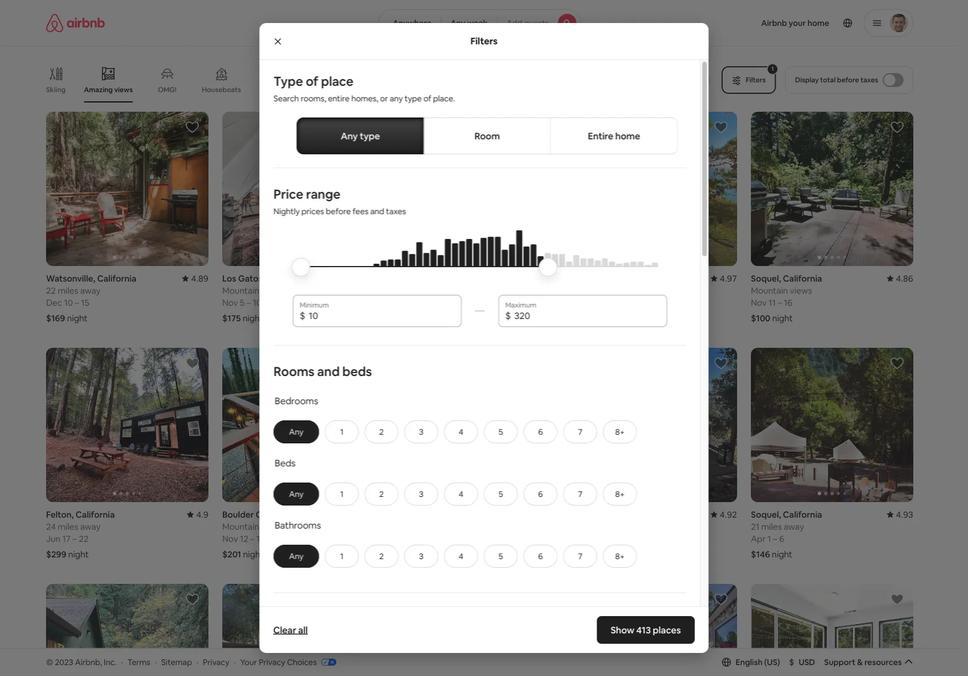 Task type: describe. For each thing, give the bounding box(es) containing it.
1 add to wishlist: felton, california image from the top
[[185, 357, 199, 370]]

4.98
[[544, 273, 561, 284]]

4.92
[[720, 509, 737, 520]]

1 $ text field from the left
[[308, 310, 454, 321]]

any type button
[[296, 118, 424, 154]]

and for beach and ocean views nov 12 – 17
[[601, 285, 616, 296]]

nov inside 'nov 5 – 10 $208 night'
[[575, 533, 591, 544]]

$146
[[751, 549, 770, 560]]

away for 22
[[80, 521, 101, 532]]

22 inside "felton, california 24 miles away jun 17 – 22 $299 night"
[[79, 533, 88, 544]]

add
[[507, 18, 522, 28]]

amazing
[[84, 85, 113, 94]]

before inside 'price range nightly prices before fees and taxes'
[[326, 206, 351, 217]]

16
[[784, 297, 793, 308]]

3 for bedrooms
[[419, 427, 423, 437]]

omg!
[[158, 85, 177, 94]]

1 · from the left
[[121, 657, 123, 667]]

4.86 out of 5 average rating image
[[887, 273, 914, 284]]

add to wishlist: los gatos, california image
[[362, 120, 376, 134]]

miles for 1
[[762, 521, 782, 532]]

entire
[[328, 93, 349, 104]]

homes,
[[351, 93, 378, 104]]

felton, california 24 miles away jun 17 – 22 $299 night
[[46, 509, 115, 560]]

1 button for bedrooms
[[325, 420, 359, 443]]

12 inside 'beach and ocean views nov 12 – 17'
[[592, 297, 601, 308]]

4.93 out of 5 average rating image
[[887, 509, 914, 520]]

show map
[[453, 606, 493, 617]]

(us)
[[764, 657, 780, 668]]

bedrooms
[[274, 395, 318, 407]]

night right $289
[[421, 312, 441, 324]]

or
[[380, 93, 388, 104]]

3 button for beds
[[404, 483, 438, 506]]

houseboats
[[202, 85, 241, 94]]

profile element
[[595, 0, 914, 46]]

4 · from the left
[[234, 657, 236, 667]]

amazing views
[[84, 85, 133, 94]]

add to wishlist: soquel, california image for 4.86
[[891, 120, 904, 134]]

show 413 places link
[[597, 616, 695, 644]]

4 button for bedrooms
[[444, 420, 478, 443]]

english (us) button
[[722, 657, 780, 668]]

4.9 out of 5 average rating image
[[187, 509, 209, 520]]

beachfront
[[418, 85, 454, 94]]

any inside search box
[[451, 18, 466, 28]]

los gatos, california mountain and ocean views nov 5 – 10 $175 night
[[222, 273, 327, 324]]

add to wishlist: boulder creek, california image
[[362, 357, 376, 370]]

1 for bathrooms
[[340, 551, 343, 562]]

views inside soquel, california mountain views nov 11 – 16 $100 night
[[790, 285, 812, 296]]

display
[[795, 75, 819, 84]]

add to wishlist: oakland, california image
[[714, 357, 728, 370]]

8+ element for bedrooms
[[615, 427, 625, 437]]

$201
[[222, 549, 241, 560]]

4.89
[[191, 273, 209, 284]]

any for bathrooms
[[289, 551, 303, 562]]

add guests button
[[497, 9, 581, 37]]

places
[[653, 624, 681, 636]]

ocean inside los gatos, california mountain and ocean views nov 5 – 10 $175 night
[[278, 285, 303, 296]]

any for beds
[[289, 489, 303, 499]]

any element for bedrooms
[[285, 427, 307, 437]]

4.98 out of 5 average rating image
[[534, 273, 561, 284]]

7 button for bathrooms
[[563, 545, 597, 568]]

6 inside soquel, california 21 miles away apr 1 – 6 $146 night
[[779, 533, 785, 544]]

boulder creek, california mountain views nov 12 – 17 $201 night
[[222, 509, 323, 560]]

prices
[[301, 206, 324, 217]]

4 button for bathrooms
[[444, 545, 478, 568]]

1 inside soquel, california 21 miles away apr 1 – 6 $146 night
[[768, 533, 771, 544]]

add to wishlist: half moon bay, california image
[[714, 120, 728, 134]]

show for show 413 places
[[611, 624, 635, 636]]

8+ element for beds
[[615, 489, 625, 499]]

fees
[[352, 206, 368, 217]]

nov inside nov 5 – 10 $295 night
[[399, 533, 414, 544]]

1 button for beds
[[325, 483, 359, 506]]

views inside 'beach and ocean views nov 12 – 17'
[[645, 285, 667, 296]]

7 button for beds
[[563, 483, 597, 506]]

night inside los gatos, california mountain and ocean views nov 5 – 10 $175 night
[[243, 312, 263, 324]]

any week button
[[441, 9, 498, 37]]

2023
[[55, 657, 73, 667]]

17 inside "felton, california 24 miles away jun 17 – 22 $299 night"
[[62, 533, 71, 544]]

your
[[240, 657, 257, 667]]

4.9
[[196, 509, 209, 520]]

sitemap
[[161, 657, 192, 667]]

rooms,
[[301, 93, 326, 104]]

nov 5 – 10 $295 night
[[399, 533, 441, 560]]

soquel, for mountain
[[751, 273, 781, 284]]

english (us)
[[736, 657, 780, 668]]

2 button for beds
[[364, 483, 398, 506]]

california for soquel, california mountain views nov 11 – 16 $100 night
[[783, 273, 822, 284]]

rooms
[[273, 363, 314, 379]]

type inside type of place search rooms, entire homes, or any type of place.
[[404, 93, 422, 104]]

3 button for bathrooms
[[404, 545, 438, 568]]

home
[[615, 130, 640, 142]]

413
[[637, 624, 651, 636]]

$295
[[399, 549, 419, 560]]

22 inside "watsonville, california 22 miles away dec 10 – 15 $169 night"
[[46, 285, 56, 296]]

taxes inside 'price range nightly prices before fees and taxes'
[[386, 206, 406, 217]]

views inside boulder creek, california mountain views nov 12 – 17 $201 night
[[261, 521, 284, 532]]

12 inside boulder creek, california mountain views nov 12 – 17 $201 night
[[240, 533, 248, 544]]

entire home
[[588, 130, 640, 142]]

4.92 out of 5 average rating image
[[711, 509, 737, 520]]

skiing
[[46, 85, 66, 94]]

iconic
[[260, 85, 279, 94]]

0 vertical spatial of
[[306, 73, 318, 89]]

california for soquel, california 21 miles away apr 1 – 6 $146 night
[[783, 509, 822, 520]]

3 · from the left
[[197, 657, 198, 667]]

type
[[273, 73, 303, 89]]

4.93
[[896, 509, 914, 520]]

away for 15
[[80, 285, 101, 296]]

any element for bathrooms
[[285, 551, 307, 562]]

4 button for beds
[[444, 483, 478, 506]]

© 2023 airbnb, inc. ·
[[46, 657, 123, 667]]

$289
[[399, 312, 419, 324]]

– inside "watsonville, california 22 miles away dec 10 – 15 $169 night"
[[75, 297, 79, 308]]

4.89 out of 5 average rating image
[[182, 273, 209, 284]]

10 inside 'nov 5 – 10 $208 night'
[[605, 533, 614, 544]]

– inside soquel, california 21 miles away apr 1 – 6 $146 night
[[773, 533, 778, 544]]

nov inside 'beach and ocean views nov 12 – 17'
[[575, 297, 591, 308]]

2 add to wishlist: felton, california image from the top
[[185, 593, 199, 606]]

room button
[[423, 118, 551, 154]]

and inside 'price range nightly prices before fees and taxes'
[[370, 206, 384, 217]]

and inside los gatos, california mountain and ocean views nov 5 – 10 $175 night
[[261, 285, 276, 296]]

8+ button for bathrooms
[[603, 545, 637, 568]]

entire
[[588, 130, 613, 142]]

away for 6
[[784, 521, 804, 532]]

soquel, for 21
[[751, 509, 781, 520]]

8+ element for bathrooms
[[615, 551, 625, 562]]

rooms and beds
[[273, 363, 372, 379]]

– inside nov 5 – 10 $295 night
[[423, 533, 427, 544]]

7 for beds
[[578, 489, 582, 499]]

night inside boulder creek, california mountain views nov 12 – 17 $201 night
[[243, 549, 264, 560]]

show map button
[[442, 598, 518, 625]]

english
[[736, 657, 763, 668]]

clear all
[[273, 624, 308, 636]]

any
[[390, 93, 403, 104]]

night inside nov 5 – 10 $295 night
[[420, 549, 441, 560]]

all
[[298, 624, 308, 636]]

california for watsonville, california 22 miles away dec 10 – 15 $169 night
[[97, 273, 136, 284]]

$175
[[222, 312, 241, 324]]

beach for beach and ocean views nov 12 – 17
[[575, 285, 599, 296]]

$100
[[751, 312, 771, 324]]

nov inside los gatos, california mountain and ocean views nov 5 – 10 $175 night
[[222, 297, 238, 308]]

dec
[[46, 297, 62, 308]]

price range nightly prices before fees and taxes
[[273, 186, 406, 217]]

6 button for bedrooms
[[523, 420, 557, 443]]

4 for beds
[[459, 489, 463, 499]]

68% of stays are available in the price range you selected. image
[[302, 230, 658, 299]]

3 button for bedrooms
[[404, 420, 438, 443]]

$299
[[46, 549, 66, 560]]

terms link
[[127, 657, 150, 667]]

privacy link
[[203, 657, 229, 667]]

soquel, california mountain views nov 11 – 16 $100 night
[[751, 273, 822, 324]]

bathrooms
[[274, 519, 321, 531]]

jun
[[46, 533, 60, 544]]

anywhere button
[[378, 9, 441, 37]]

10 inside los gatos, california mountain and ocean views nov 5 – 10 $175 night
[[253, 297, 262, 308]]

beach and mountain views
[[399, 285, 504, 296]]

felton,
[[46, 509, 74, 520]]

6 for bathrooms
[[538, 551, 543, 562]]

1 button for bathrooms
[[325, 545, 359, 568]]

– inside soquel, california mountain views nov 11 – 16 $100 night
[[778, 297, 782, 308]]

range
[[306, 186, 340, 202]]

views inside los gatos, california mountain and ocean views nov 5 – 10 $175 night
[[305, 285, 327, 296]]

any button for bedrooms
[[273, 420, 319, 443]]

mountain
[[442, 285, 480, 296]]

15
[[81, 297, 89, 308]]

$289 night
[[399, 312, 441, 324]]

8+ for bedrooms
[[615, 427, 625, 437]]

– inside 'nov 5 – 10 $208 night'
[[599, 533, 603, 544]]

add to wishlist: watsonville, california image
[[185, 120, 199, 134]]



Task type: locate. For each thing, give the bounding box(es) containing it.
mountain inside los gatos, california mountain and ocean views nov 5 – 10 $175 night
[[222, 285, 259, 296]]

creek,
[[256, 509, 282, 520]]

2 3 from the top
[[419, 489, 423, 499]]

away right the 24
[[80, 521, 101, 532]]

–
[[75, 297, 79, 308], [247, 297, 251, 308], [603, 297, 607, 308], [778, 297, 782, 308], [73, 533, 77, 544], [250, 533, 255, 544], [423, 533, 427, 544], [599, 533, 603, 544], [773, 533, 778, 544]]

night right $146
[[772, 549, 793, 560]]

17 inside 'beach and ocean views nov 12 – 17'
[[609, 297, 617, 308]]

3 for bathrooms
[[419, 551, 423, 562]]

1 horizontal spatial 12
[[592, 297, 601, 308]]

1 vertical spatial 2
[[379, 489, 384, 499]]

0 vertical spatial 12
[[592, 297, 601, 308]]

1 vertical spatial 7
[[578, 489, 582, 499]]

8+ button for beds
[[603, 483, 637, 506]]

1 vertical spatial soquel,
[[751, 509, 781, 520]]

taxes right fees
[[386, 206, 406, 217]]

3 1 button from the top
[[325, 545, 359, 568]]

night inside soquel, california 21 miles away apr 1 – 6 $146 night
[[772, 549, 793, 560]]

add to wishlist: soquel, california image for 4.93
[[891, 357, 904, 370]]

beach inside 'beach and ocean views nov 12 – 17'
[[575, 285, 599, 296]]

any inside tab list
[[341, 130, 358, 142]]

1 vertical spatial taxes
[[386, 206, 406, 217]]

0 vertical spatial 4 button
[[444, 420, 478, 443]]

4 for bedrooms
[[459, 427, 463, 437]]

privacy left your
[[203, 657, 229, 667]]

3 3 from the top
[[419, 551, 423, 562]]

2 for beds
[[379, 489, 384, 499]]

mountain for los gatos, california
[[222, 285, 259, 296]]

night right $295
[[420, 549, 441, 560]]

1
[[340, 427, 343, 437], [340, 489, 343, 499], [768, 533, 771, 544], [340, 551, 343, 562]]

miles inside "felton, california 24 miles away jun 17 – 22 $299 night"
[[58, 521, 78, 532]]

any button for beds
[[273, 483, 319, 506]]

display total before taxes
[[795, 75, 878, 84]]

3 8+ button from the top
[[603, 545, 637, 568]]

soquel, inside soquel, california 21 miles away apr 1 – 6 $146 night
[[751, 509, 781, 520]]

2 8+ element from the top
[[615, 489, 625, 499]]

mountain down gatos,
[[222, 285, 259, 296]]

and inside 'beach and ocean views nov 12 – 17'
[[601, 285, 616, 296]]

$ for first the $ text field from the right
[[505, 310, 511, 321]]

taxes
[[861, 75, 878, 84], [386, 206, 406, 217]]

8+
[[615, 427, 625, 437], [615, 489, 625, 499], [615, 551, 625, 562]]

2 4 from the top
[[459, 489, 463, 499]]

2 privacy from the left
[[259, 657, 285, 667]]

2 vertical spatial any button
[[273, 545, 319, 568]]

add to wishlist: los gatos, california image
[[538, 120, 552, 134]]

7 for bathrooms
[[578, 551, 582, 562]]

2 7 from the top
[[578, 489, 582, 499]]

2 vertical spatial 4 button
[[444, 545, 478, 568]]

away right '21'
[[784, 521, 804, 532]]

ocean
[[278, 285, 303, 296], [618, 285, 643, 296]]

6 button for bathrooms
[[523, 545, 557, 568]]

and for beach and mountain views
[[425, 285, 440, 296]]

2 vertical spatial 3 button
[[404, 545, 438, 568]]

0 vertical spatial before
[[837, 75, 859, 84]]

5 inside 'nov 5 – 10 $208 night'
[[592, 533, 597, 544]]

1 vertical spatial 8+ element
[[615, 489, 625, 499]]

beds
[[342, 363, 372, 379]]

1 vertical spatial 6 button
[[523, 483, 557, 506]]

support & resources
[[825, 657, 902, 668]]

1 2 button from the top
[[364, 420, 398, 443]]

any week
[[451, 18, 488, 28]]

any element down the bedrooms
[[285, 427, 307, 437]]

0 horizontal spatial type
[[360, 130, 380, 142]]

add to wishlist: felton, california image
[[185, 357, 199, 370], [185, 593, 199, 606]]

2 · from the left
[[155, 657, 157, 667]]

1 vertical spatial 22
[[79, 533, 88, 544]]

1 horizontal spatial $ text field
[[514, 310, 660, 321]]

1 button
[[325, 420, 359, 443], [325, 483, 359, 506], [325, 545, 359, 568]]

soquel, california 21 miles away apr 1 – 6 $146 night
[[751, 509, 822, 560]]

3 7 button from the top
[[563, 545, 597, 568]]

nightly
[[273, 206, 300, 217]]

1 horizontal spatial 17
[[257, 533, 265, 544]]

any left add to wishlist: los gatos, california image
[[341, 130, 358, 142]]

$ text field down 'beach and ocean views nov 12 – 17'
[[514, 310, 660, 321]]

0 horizontal spatial $ text field
[[308, 310, 454, 321]]

type down "homes,"
[[360, 130, 380, 142]]

california inside "watsonville, california 22 miles away dec 10 – 15 $169 night"
[[97, 273, 136, 284]]

– inside "felton, california 24 miles away jun 17 – 22 $299 night"
[[73, 533, 77, 544]]

1 vertical spatial before
[[326, 206, 351, 217]]

8+ element
[[615, 427, 625, 437], [615, 489, 625, 499], [615, 551, 625, 562]]

tab list containing any type
[[296, 118, 678, 154]]

8+ button for bedrooms
[[603, 420, 637, 443]]

1 horizontal spatial beach
[[575, 285, 599, 296]]

1 vertical spatial 2 button
[[364, 483, 398, 506]]

0 vertical spatial 2 button
[[364, 420, 398, 443]]

mountain for boulder creek, california
[[222, 521, 259, 532]]

None search field
[[378, 9, 581, 37]]

1 add to wishlist: soquel, california image from the top
[[891, 120, 904, 134]]

2 vertical spatial 8+
[[615, 551, 625, 562]]

2 vertical spatial 5 button
[[484, 545, 518, 568]]

6 for bedrooms
[[538, 427, 543, 437]]

1 horizontal spatial show
[[611, 624, 635, 636]]

mountain
[[222, 285, 259, 296], [751, 285, 788, 296], [222, 521, 259, 532]]

1 vertical spatial any element
[[285, 489, 307, 499]]

22 right jun
[[79, 533, 88, 544]]

night inside 'nov 5 – 10 $208 night'
[[597, 549, 618, 560]]

21
[[751, 521, 760, 532]]

3 8+ from the top
[[615, 551, 625, 562]]

any button down the bedrooms
[[273, 420, 319, 443]]

24
[[46, 521, 56, 532]]

3 for beds
[[419, 489, 423, 499]]

0 vertical spatial 7 button
[[563, 420, 597, 443]]

1 horizontal spatial privacy
[[259, 657, 285, 667]]

2 vertical spatial 8+ element
[[615, 551, 625, 562]]

0 vertical spatial 3 button
[[404, 420, 438, 443]]

3 any element from the top
[[285, 551, 307, 562]]

privacy right your
[[259, 657, 285, 667]]

inc.
[[104, 657, 117, 667]]

1 4 button from the top
[[444, 420, 478, 443]]

0 horizontal spatial of
[[306, 73, 318, 89]]

1 vertical spatial add to wishlist: felton, california image
[[185, 593, 199, 606]]

0 vertical spatial any element
[[285, 427, 307, 437]]

ocean inside 'beach and ocean views nov 12 – 17'
[[618, 285, 643, 296]]

away inside "watsonville, california 22 miles away dec 10 – 15 $169 night"
[[80, 285, 101, 296]]

1 5 button from the top
[[484, 420, 518, 443]]

night
[[67, 312, 88, 324], [243, 312, 263, 324], [421, 312, 441, 324], [772, 312, 793, 324], [68, 549, 89, 560], [243, 549, 264, 560], [420, 549, 441, 560], [597, 549, 618, 560], [772, 549, 793, 560]]

of up 'rooms,'
[[306, 73, 318, 89]]

mountain inside boulder creek, california mountain views nov 12 – 17 $201 night
[[222, 521, 259, 532]]

0 horizontal spatial beach
[[399, 285, 423, 296]]

type inside any type button
[[360, 130, 380, 142]]

0 horizontal spatial 22
[[46, 285, 56, 296]]

17 inside boulder creek, california mountain views nov 12 – 17 $201 night
[[257, 533, 265, 544]]

3 3 button from the top
[[404, 545, 438, 568]]

any element down bathrooms
[[285, 551, 307, 562]]

0 horizontal spatial 12
[[240, 533, 248, 544]]

mountain inside soquel, california mountain views nov 11 – 16 $100 night
[[751, 285, 788, 296]]

0 vertical spatial 5 button
[[484, 420, 518, 443]]

miles inside soquel, california 21 miles away apr 1 – 6 $146 night
[[762, 521, 782, 532]]

2 vertical spatial 7 button
[[563, 545, 597, 568]]

1 horizontal spatial ocean
[[618, 285, 643, 296]]

nov inside soquel, california mountain views nov 11 – 16 $100 night
[[751, 297, 767, 308]]

2 8+ from the top
[[615, 489, 625, 499]]

1 vertical spatial 12
[[240, 533, 248, 544]]

1 6 button from the top
[[523, 420, 557, 443]]

2 2 from the top
[[379, 489, 384, 499]]

2 button for bedrooms
[[364, 420, 398, 443]]

night down 16
[[772, 312, 793, 324]]

· right inc.
[[121, 657, 123, 667]]

1 any button from the top
[[273, 420, 319, 443]]

of left place.
[[423, 93, 431, 104]]

add to wishlist: corralitos, california image
[[714, 593, 728, 606]]

any button up bathrooms
[[273, 483, 319, 506]]

1 vertical spatial 8+ button
[[603, 483, 637, 506]]

2 vertical spatial 8+ button
[[603, 545, 637, 568]]

1 vertical spatial 4 button
[[444, 483, 478, 506]]

1 8+ from the top
[[615, 427, 625, 437]]

2 any element from the top
[[285, 489, 307, 499]]

3 5 button from the top
[[484, 545, 518, 568]]

any down bathrooms
[[289, 551, 303, 562]]

10
[[64, 297, 73, 308], [253, 297, 262, 308], [429, 533, 438, 544], [605, 533, 614, 544]]

0 vertical spatial taxes
[[861, 75, 878, 84]]

0 vertical spatial 1 button
[[325, 420, 359, 443]]

miles for 10
[[58, 285, 78, 296]]

miles down the felton,
[[58, 521, 78, 532]]

$169
[[46, 312, 65, 324]]

boulder
[[222, 509, 254, 520]]

2 vertical spatial 6 button
[[523, 545, 557, 568]]

2 vertical spatial any element
[[285, 551, 307, 562]]

2 $ text field from the left
[[514, 310, 660, 321]]

1 horizontal spatial before
[[837, 75, 859, 84]]

show left map
[[453, 606, 474, 617]]

0 vertical spatial any button
[[273, 420, 319, 443]]

3 any button from the top
[[273, 545, 319, 568]]

and
[[370, 206, 384, 217], [261, 285, 276, 296], [425, 285, 440, 296], [601, 285, 616, 296], [317, 363, 339, 379]]

nov inside boulder creek, california mountain views nov 12 – 17 $201 night
[[222, 533, 238, 544]]

group containing amazing views
[[46, 58, 715, 103]]

0 vertical spatial show
[[453, 606, 474, 617]]

1 vertical spatial 3 button
[[404, 483, 438, 506]]

price
[[273, 186, 303, 202]]

away inside soquel, california 21 miles away apr 1 – 6 $146 night
[[784, 521, 804, 532]]

nov 5 – 10 $208 night
[[575, 533, 618, 560]]

7 button
[[563, 420, 597, 443], [563, 483, 597, 506], [563, 545, 597, 568]]

10 inside "watsonville, california 22 miles away dec 10 – 15 $169 night"
[[64, 297, 73, 308]]

2 vertical spatial 4
[[459, 551, 463, 562]]

night right $201
[[243, 549, 264, 560]]

1 beach from the left
[[399, 285, 423, 296]]

clear
[[273, 624, 296, 636]]

3 4 button from the top
[[444, 545, 478, 568]]

5 button for bathrooms
[[484, 545, 518, 568]]

any button down bathrooms
[[273, 545, 319, 568]]

2 add to wishlist: soquel, california image from the top
[[891, 357, 904, 370]]

2 3 button from the top
[[404, 483, 438, 506]]

0 vertical spatial soquel,
[[751, 273, 781, 284]]

2 1 button from the top
[[325, 483, 359, 506]]

1 vertical spatial 4
[[459, 489, 463, 499]]

california inside soquel, california mountain views nov 11 – 16 $100 night
[[783, 273, 822, 284]]

8+ for beds
[[615, 489, 625, 499]]

· left your
[[234, 657, 236, 667]]

2 7 button from the top
[[563, 483, 597, 506]]

california inside soquel, california 21 miles away apr 1 – 6 $146 night
[[783, 509, 822, 520]]

7 for bedrooms
[[578, 427, 582, 437]]

1 3 button from the top
[[404, 420, 438, 443]]

$ for 2nd the $ text field from the right
[[300, 310, 305, 321]]

2 button for bathrooms
[[364, 545, 398, 568]]

resources
[[865, 657, 902, 668]]

any element for beds
[[285, 489, 307, 499]]

2 4 button from the top
[[444, 483, 478, 506]]

type of place search rooms, entire homes, or any type of place.
[[273, 73, 455, 104]]

·
[[121, 657, 123, 667], [155, 657, 157, 667], [197, 657, 198, 667], [234, 657, 236, 667]]

california inside los gatos, california mountain and ocean views nov 5 – 10 $175 night
[[267, 273, 306, 284]]

beach for beach and mountain views
[[399, 285, 423, 296]]

2 soquel, from the top
[[751, 509, 781, 520]]

0 vertical spatial 4
[[459, 427, 463, 437]]

and for rooms and beds
[[317, 363, 339, 379]]

3 6 button from the top
[[523, 545, 557, 568]]

0 vertical spatial type
[[404, 93, 422, 104]]

2 for bedrooms
[[379, 427, 384, 437]]

support & resources button
[[825, 657, 914, 668]]

filters dialog
[[260, 23, 709, 676]]

3 2 from the top
[[379, 551, 384, 562]]

usd
[[799, 657, 815, 668]]

2 vertical spatial 2
[[379, 551, 384, 562]]

add to wishlist: soquel, california image
[[891, 120, 904, 134], [891, 357, 904, 370]]

4.86
[[896, 273, 914, 284]]

3 button
[[404, 420, 438, 443], [404, 483, 438, 506], [404, 545, 438, 568]]

none search field containing anywhere
[[378, 9, 581, 37]]

2 vertical spatial 7
[[578, 551, 582, 562]]

1 any element from the top
[[285, 427, 307, 437]]

2 vertical spatial 1 button
[[325, 545, 359, 568]]

before left fees
[[326, 206, 351, 217]]

away inside "felton, california 24 miles away jun 17 – 22 $299 night"
[[80, 521, 101, 532]]

2 horizontal spatial $
[[790, 657, 794, 668]]

cabins
[[321, 85, 344, 94]]

2 ocean from the left
[[618, 285, 643, 296]]

3 8+ element from the top
[[615, 551, 625, 562]]

2 horizontal spatial 17
[[609, 297, 617, 308]]

2 any button from the top
[[273, 483, 319, 506]]

away up 15
[[80, 285, 101, 296]]

0 vertical spatial 8+ element
[[615, 427, 625, 437]]

mountain up 11
[[751, 285, 788, 296]]

away
[[80, 285, 101, 296], [80, 521, 101, 532], [784, 521, 804, 532]]

iconic cities
[[260, 85, 298, 94]]

1 vertical spatial 3
[[419, 489, 423, 499]]

1 horizontal spatial 22
[[79, 533, 88, 544]]

3 4 from the top
[[459, 551, 463, 562]]

1 horizontal spatial taxes
[[861, 75, 878, 84]]

5 inside los gatos, california mountain and ocean views nov 5 – 10 $175 night
[[240, 297, 245, 308]]

night right $175
[[243, 312, 263, 324]]

0 horizontal spatial $
[[300, 310, 305, 321]]

1 8+ button from the top
[[603, 420, 637, 443]]

6 button for beds
[[523, 483, 557, 506]]

group
[[46, 58, 715, 103], [46, 112, 209, 266], [222, 112, 385, 266], [399, 112, 561, 266], [575, 112, 737, 266], [751, 112, 914, 266], [46, 348, 209, 502], [222, 348, 385, 502], [399, 348, 561, 502], [575, 348, 737, 502], [751, 348, 914, 502], [46, 584, 209, 676], [222, 584, 385, 676], [399, 584, 561, 676], [575, 584, 737, 676], [751, 584, 914, 676], [260, 593, 700, 676]]

· left privacy link
[[197, 657, 198, 667]]

mountain down boulder
[[222, 521, 259, 532]]

soquel, inside soquel, california mountain views nov 11 – 16 $100 night
[[751, 273, 781, 284]]

6 for beds
[[538, 489, 543, 499]]

soquel,
[[751, 273, 781, 284], [751, 509, 781, 520]]

type
[[404, 93, 422, 104], [360, 130, 380, 142]]

0 vertical spatial add to wishlist: soquel, california image
[[891, 120, 904, 134]]

any up bathrooms
[[289, 489, 303, 499]]

4 button
[[444, 420, 478, 443], [444, 483, 478, 506], [444, 545, 478, 568]]

0 horizontal spatial show
[[453, 606, 474, 617]]

before inside button
[[837, 75, 859, 84]]

airbnb,
[[75, 657, 102, 667]]

type right any
[[404, 93, 422, 104]]

show left 413
[[611, 624, 635, 636]]

anywhere
[[393, 18, 432, 28]]

show inside filters dialog
[[611, 624, 635, 636]]

place.
[[433, 93, 455, 104]]

beach and ocean views nov 12 – 17
[[575, 285, 667, 308]]

3 7 from the top
[[578, 551, 582, 562]]

any for bedrooms
[[289, 427, 303, 437]]

2 8+ button from the top
[[603, 483, 637, 506]]

5 button for beds
[[484, 483, 518, 506]]

1 vertical spatial of
[[423, 93, 431, 104]]

5 inside nov 5 – 10 $295 night
[[416, 533, 421, 544]]

any button for bathrooms
[[273, 545, 319, 568]]

before right total
[[837, 75, 859, 84]]

11
[[769, 297, 776, 308]]

guests
[[524, 18, 549, 28]]

miles down watsonville,
[[58, 285, 78, 296]]

night inside "watsonville, california 22 miles away dec 10 – 15 $169 night"
[[67, 312, 88, 324]]

3 2 button from the top
[[364, 545, 398, 568]]

4 for bathrooms
[[459, 551, 463, 562]]

miles inside "watsonville, california 22 miles away dec 10 – 15 $169 night"
[[58, 285, 78, 296]]

$ usd
[[790, 657, 815, 668]]

2 5 button from the top
[[484, 483, 518, 506]]

1 7 button from the top
[[563, 420, 597, 443]]

0 horizontal spatial 17
[[62, 533, 71, 544]]

filters
[[471, 35, 498, 47]]

1 7 from the top
[[578, 427, 582, 437]]

&
[[857, 657, 863, 668]]

support
[[825, 657, 856, 668]]

terms
[[127, 657, 150, 667]]

0 horizontal spatial privacy
[[203, 657, 229, 667]]

california inside "felton, california 24 miles away jun 17 – 22 $299 night"
[[76, 509, 115, 520]]

soquel, up '21'
[[751, 509, 781, 520]]

17
[[609, 297, 617, 308], [62, 533, 71, 544], [257, 533, 265, 544]]

1 1 button from the top
[[325, 420, 359, 443]]

miles for 17
[[58, 521, 78, 532]]

2 beach from the left
[[575, 285, 599, 296]]

1 vertical spatial add to wishlist: soquel, california image
[[891, 357, 904, 370]]

8+ button
[[603, 420, 637, 443], [603, 483, 637, 506], [603, 545, 637, 568]]

4.97 out of 5 average rating image
[[711, 273, 737, 284]]

1 horizontal spatial type
[[404, 93, 422, 104]]

6
[[538, 427, 543, 437], [538, 489, 543, 499], [779, 533, 785, 544], [538, 551, 543, 562]]

your privacy choices link
[[240, 657, 336, 668]]

tab list
[[296, 118, 678, 154]]

0 vertical spatial 6 button
[[523, 420, 557, 443]]

california inside boulder creek, california mountain views nov 12 – 17 $201 night
[[284, 509, 323, 520]]

0 horizontal spatial before
[[326, 206, 351, 217]]

1 for beds
[[340, 489, 343, 499]]

0 vertical spatial 3
[[419, 427, 423, 437]]

0 vertical spatial 8+ button
[[603, 420, 637, 443]]

any button
[[273, 420, 319, 443], [273, 483, 319, 506], [273, 545, 319, 568]]

soquel, up 11
[[751, 273, 781, 284]]

night right "$299"
[[68, 549, 89, 560]]

2 for bathrooms
[[379, 551, 384, 562]]

5 button
[[484, 420, 518, 443], [484, 483, 518, 506], [484, 545, 518, 568]]

map
[[476, 606, 493, 617]]

1 for bedrooms
[[340, 427, 343, 437]]

terms · sitemap · privacy ·
[[127, 657, 236, 667]]

– inside 'beach and ocean views nov 12 – 17'
[[603, 297, 607, 308]]

any element
[[285, 427, 307, 437], [285, 489, 307, 499], [285, 551, 307, 562]]

1 vertical spatial 8+
[[615, 489, 625, 499]]

california for felton, california 24 miles away jun 17 – 22 $299 night
[[76, 509, 115, 520]]

$
[[300, 310, 305, 321], [505, 310, 511, 321], [790, 657, 794, 668]]

0 vertical spatial 2
[[379, 427, 384, 437]]

1 vertical spatial any button
[[273, 483, 319, 506]]

show 413 places
[[611, 624, 681, 636]]

night right the $208
[[597, 549, 618, 560]]

1 vertical spatial type
[[360, 130, 380, 142]]

add to wishlist: scotts valley, california image
[[891, 593, 904, 606]]

your privacy choices
[[240, 657, 317, 667]]

0 vertical spatial add to wishlist: felton, california image
[[185, 357, 199, 370]]

22 up dec
[[46, 285, 56, 296]]

1 privacy from the left
[[203, 657, 229, 667]]

8+ for bathrooms
[[615, 551, 625, 562]]

1 horizontal spatial of
[[423, 93, 431, 104]]

0 horizontal spatial ocean
[[278, 285, 303, 296]]

1 vertical spatial 1 button
[[325, 483, 359, 506]]

0 horizontal spatial taxes
[[386, 206, 406, 217]]

©
[[46, 657, 53, 667]]

privacy
[[203, 657, 229, 667], [259, 657, 285, 667]]

0 vertical spatial 7
[[578, 427, 582, 437]]

· right terms
[[155, 657, 157, 667]]

2 6 button from the top
[[523, 483, 557, 506]]

group inside filters dialog
[[260, 593, 700, 676]]

0 vertical spatial 22
[[46, 285, 56, 296]]

sitemap link
[[161, 657, 192, 667]]

cities
[[281, 85, 298, 94]]

1 vertical spatial show
[[611, 624, 635, 636]]

1 ocean from the left
[[278, 285, 303, 296]]

add guests
[[507, 18, 549, 28]]

1 soquel, from the top
[[751, 273, 781, 284]]

1 vertical spatial 5 button
[[484, 483, 518, 506]]

$ text field
[[308, 310, 454, 321], [514, 310, 660, 321]]

2 2 button from the top
[[364, 483, 398, 506]]

1 3 from the top
[[419, 427, 423, 437]]

3
[[419, 427, 423, 437], [419, 489, 423, 499], [419, 551, 423, 562]]

1 8+ element from the top
[[615, 427, 625, 437]]

1 4 from the top
[[459, 427, 463, 437]]

tab list inside filters dialog
[[296, 118, 678, 154]]

2 vertical spatial 2 button
[[364, 545, 398, 568]]

show for show map
[[453, 606, 474, 617]]

1 horizontal spatial $
[[505, 310, 511, 321]]

7 button for bedrooms
[[563, 420, 597, 443]]

entire home button
[[550, 118, 678, 154]]

apr
[[751, 533, 766, 544]]

taxes right total
[[861, 75, 878, 84]]

$ text field up add to wishlist: boulder creek, california icon
[[308, 310, 454, 321]]

watsonville,
[[46, 273, 95, 284]]

night inside soquel, california mountain views nov 11 – 16 $100 night
[[772, 312, 793, 324]]

any left week
[[451, 18, 466, 28]]

night down 15
[[67, 312, 88, 324]]

10 inside nov 5 – 10 $295 night
[[429, 533, 438, 544]]

show inside button
[[453, 606, 474, 617]]

– inside los gatos, california mountain and ocean views nov 5 – 10 $175 night
[[247, 297, 251, 308]]

2 vertical spatial 3
[[419, 551, 423, 562]]

1 vertical spatial 7 button
[[563, 483, 597, 506]]

0 vertical spatial 8+
[[615, 427, 625, 437]]

night inside "felton, california 24 miles away jun 17 – 22 $299 night"
[[68, 549, 89, 560]]

– inside boulder creek, california mountain views nov 12 – 17 $201 night
[[250, 533, 255, 544]]

22
[[46, 285, 56, 296], [79, 533, 88, 544]]

1 2 from the top
[[379, 427, 384, 437]]

taxes inside button
[[861, 75, 878, 84]]

5 button for bedrooms
[[484, 420, 518, 443]]

any down the bedrooms
[[289, 427, 303, 437]]

los
[[222, 273, 236, 284]]

miles right '21'
[[762, 521, 782, 532]]

gatos,
[[238, 273, 265, 284]]

any element up bathrooms
[[285, 489, 307, 499]]



Task type: vqa. For each thing, say whether or not it's contained in the screenshot.
South
no



